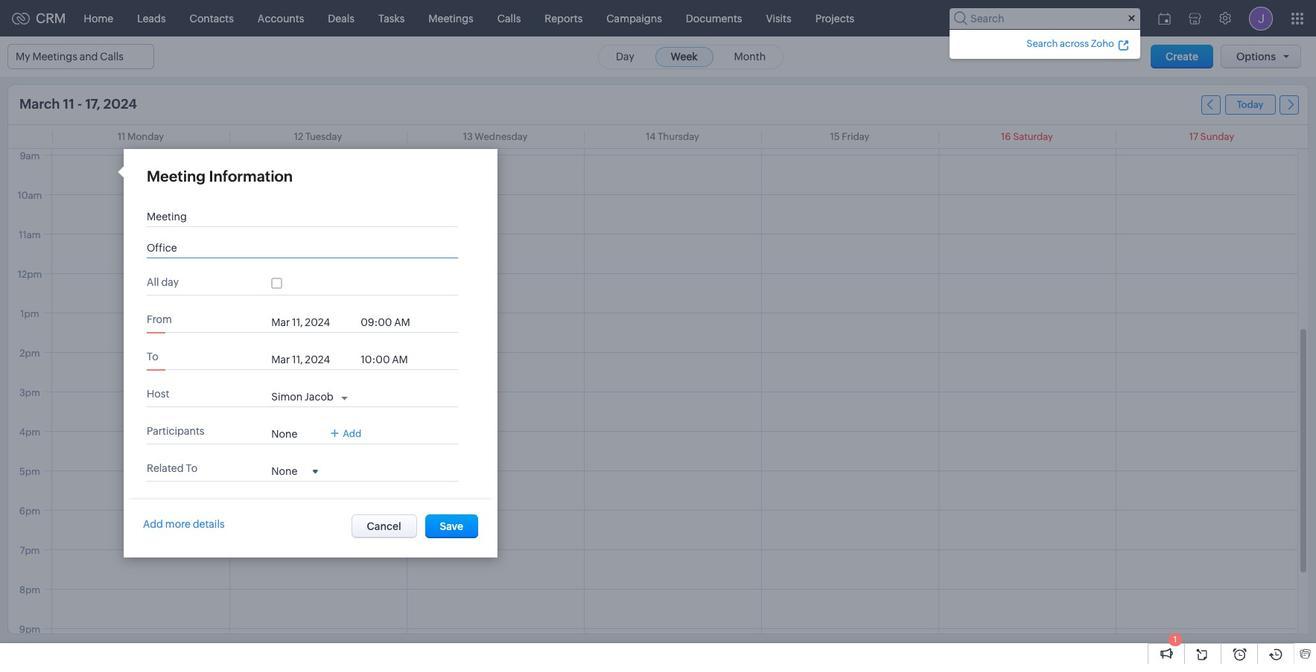Task type: locate. For each thing, give the bounding box(es) containing it.
search across zoho link
[[1025, 35, 1132, 51]]

11 left monday
[[118, 131, 126, 142]]

0 horizontal spatial meetings
[[32, 51, 77, 63]]

0 vertical spatial none
[[271, 429, 298, 440]]

host
[[147, 388, 169, 400]]

0 vertical spatial to
[[147, 351, 159, 363]]

day link
[[601, 47, 650, 67]]

0 horizontal spatial 11
[[63, 96, 74, 112]]

17
[[1190, 131, 1199, 142]]

week link
[[656, 47, 714, 67]]

0 vertical spatial calls
[[498, 12, 521, 24]]

tuesday
[[306, 131, 342, 142]]

0 horizontal spatial calls
[[100, 51, 124, 63]]

0 horizontal spatial to
[[147, 351, 159, 363]]

my meetings and calls
[[16, 51, 124, 63]]

projects link
[[804, 0, 867, 36]]

create
[[1167, 51, 1199, 63]]

add
[[343, 428, 362, 439], [143, 519, 163, 531]]

participants
[[147, 426, 205, 438]]

day
[[161, 277, 179, 288]]

documents link
[[674, 0, 755, 36]]

options
[[1237, 51, 1277, 63]]

mmm d, yyyy text field for from
[[271, 317, 353, 329]]

1 hh:mm a text field from the top
[[361, 317, 421, 329]]

14 thursday
[[646, 131, 700, 142]]

to
[[147, 351, 159, 363], [186, 463, 198, 475]]

1 horizontal spatial to
[[186, 463, 198, 475]]

meetings right the my
[[32, 51, 77, 63]]

to up the host at the left of page
[[147, 351, 159, 363]]

mmm d, yyyy text field
[[271, 317, 353, 329], [271, 354, 353, 366]]

0 vertical spatial mmm d, yyyy text field
[[271, 317, 353, 329]]

home
[[84, 12, 113, 24]]

2 mmm d, yyyy text field from the top
[[271, 354, 353, 366]]

2 hh:mm a text field from the top
[[361, 354, 421, 366]]

0 horizontal spatial add
[[143, 519, 163, 531]]

calls
[[498, 12, 521, 24], [100, 51, 124, 63]]

tasks
[[379, 12, 405, 24]]

information
[[209, 168, 293, 185]]

6pm
[[19, 506, 40, 517]]

0 vertical spatial hh:mm a text field
[[361, 317, 421, 329]]

hh:mm a text field
[[361, 317, 421, 329], [361, 354, 421, 366]]

meetings link
[[417, 0, 486, 36]]

Title text field
[[147, 211, 445, 223]]

1 vertical spatial none
[[271, 466, 298, 478]]

calls link
[[486, 0, 533, 36]]

add link
[[331, 428, 362, 439]]

1 vertical spatial hh:mm a text field
[[361, 354, 421, 366]]

calls left reports link
[[498, 12, 521, 24]]

profile element
[[1241, 0, 1283, 36]]

none
[[271, 429, 298, 440], [271, 466, 298, 478]]

to right 'related'
[[186, 463, 198, 475]]

11 left -
[[63, 96, 74, 112]]

simon
[[271, 391, 303, 403]]

deals link
[[316, 0, 367, 36]]

None button
[[351, 515, 417, 539], [425, 515, 478, 539], [351, 515, 417, 539], [425, 515, 478, 539]]

today
[[1238, 99, 1264, 110]]

add more details link
[[143, 519, 225, 531]]

across
[[1061, 38, 1090, 49]]

search across zoho
[[1027, 38, 1115, 49]]

meetings
[[429, 12, 474, 24], [32, 51, 77, 63]]

documents
[[686, 12, 743, 24]]

wednesday
[[475, 131, 528, 142]]

meetings left "calls" link
[[429, 12, 474, 24]]

meeting
[[147, 168, 206, 185]]

thursday
[[658, 131, 700, 142]]

7pm
[[20, 546, 40, 557]]

0 vertical spatial 11
[[63, 96, 74, 112]]

1 vertical spatial meetings
[[32, 51, 77, 63]]

related
[[147, 463, 184, 475]]

projects
[[816, 12, 855, 24]]

details
[[193, 519, 225, 531]]

1 vertical spatial mmm d, yyyy text field
[[271, 354, 353, 366]]

visits link
[[755, 0, 804, 36]]

16 saturday
[[1002, 131, 1054, 142]]

1 horizontal spatial add
[[343, 428, 362, 439]]

1pm
[[20, 309, 39, 320]]

1 mmm d, yyyy text field from the top
[[271, 317, 353, 329]]

12pm
[[18, 269, 42, 280]]

0 vertical spatial meetings
[[429, 12, 474, 24]]

related to
[[147, 463, 198, 475]]

jacob
[[305, 391, 334, 403]]

1 horizontal spatial 11
[[118, 131, 126, 142]]

add for add link
[[343, 428, 362, 439]]

1
[[1174, 636, 1178, 645]]

1 vertical spatial add
[[143, 519, 163, 531]]

none inside field
[[271, 466, 298, 478]]

11 monday
[[118, 131, 164, 142]]

15 friday
[[831, 131, 870, 142]]

9am
[[20, 151, 40, 162]]

0 vertical spatial add
[[343, 428, 362, 439]]

calls right and
[[100, 51, 124, 63]]

2 none from the top
[[271, 466, 298, 478]]

1 vertical spatial calls
[[100, 51, 124, 63]]



Task type: describe. For each thing, give the bounding box(es) containing it.
month link
[[719, 47, 782, 67]]

zoho
[[1092, 38, 1115, 49]]

5pm
[[19, 467, 40, 478]]

today link
[[1226, 95, 1276, 115]]

march
[[19, 96, 60, 112]]

month
[[735, 50, 766, 62]]

2024
[[103, 96, 137, 112]]

leads
[[137, 12, 166, 24]]

saturday
[[1014, 131, 1054, 142]]

12
[[294, 131, 304, 142]]

1 vertical spatial to
[[186, 463, 198, 475]]

more
[[165, 519, 191, 531]]

12 tuesday
[[294, 131, 342, 142]]

mmm d, yyyy text field for to
[[271, 354, 353, 366]]

11am
[[19, 230, 41, 241]]

week
[[671, 50, 698, 62]]

leads link
[[125, 0, 178, 36]]

add for add more details
[[143, 519, 163, 531]]

3pm
[[19, 388, 40, 399]]

17 sunday
[[1190, 131, 1235, 142]]

friday
[[842, 131, 870, 142]]

1 horizontal spatial calls
[[498, 12, 521, 24]]

contacts
[[190, 12, 234, 24]]

reports
[[545, 12, 583, 24]]

-
[[77, 96, 82, 112]]

accounts
[[258, 12, 304, 24]]

2pm
[[20, 348, 40, 359]]

logo image
[[12, 12, 30, 24]]

14
[[646, 131, 656, 142]]

deals
[[328, 12, 355, 24]]

10am
[[17, 190, 42, 201]]

None field
[[271, 465, 318, 478]]

accounts link
[[246, 0, 316, 36]]

all
[[147, 277, 159, 288]]

from
[[147, 314, 172, 326]]

16
[[1002, 131, 1012, 142]]

home link
[[72, 0, 125, 36]]

hh:mm a text field for to
[[361, 354, 421, 366]]

all day
[[147, 277, 179, 288]]

4pm
[[19, 427, 40, 438]]

my
[[16, 51, 30, 63]]

Location text field
[[147, 242, 445, 254]]

15
[[831, 131, 840, 142]]

contacts link
[[178, 0, 246, 36]]

reports link
[[533, 0, 595, 36]]

and
[[79, 51, 98, 63]]

march 11 - 17, 2024
[[19, 96, 137, 112]]

visits
[[767, 12, 792, 24]]

monday
[[127, 131, 164, 142]]

1 horizontal spatial meetings
[[429, 12, 474, 24]]

profile image
[[1250, 6, 1274, 30]]

search
[[1027, 38, 1059, 49]]

meeting information
[[147, 168, 293, 185]]

1 vertical spatial 11
[[118, 131, 126, 142]]

8pm
[[19, 585, 40, 596]]

hh:mm a text field for from
[[361, 317, 421, 329]]

13
[[463, 131, 473, 142]]

crm
[[36, 10, 66, 26]]

campaigns
[[607, 12, 662, 24]]

17,
[[85, 96, 101, 112]]

day
[[616, 50, 635, 62]]

9pm
[[19, 625, 40, 636]]

add more details
[[143, 519, 225, 531]]

simon jacob
[[271, 391, 334, 403]]

sunday
[[1201, 131, 1235, 142]]

13 wednesday
[[463, 131, 528, 142]]

campaigns link
[[595, 0, 674, 36]]

1 none from the top
[[271, 429, 298, 440]]

tasks link
[[367, 0, 417, 36]]

crm link
[[12, 10, 66, 26]]



Task type: vqa. For each thing, say whether or not it's contained in the screenshot.
1PM
yes



